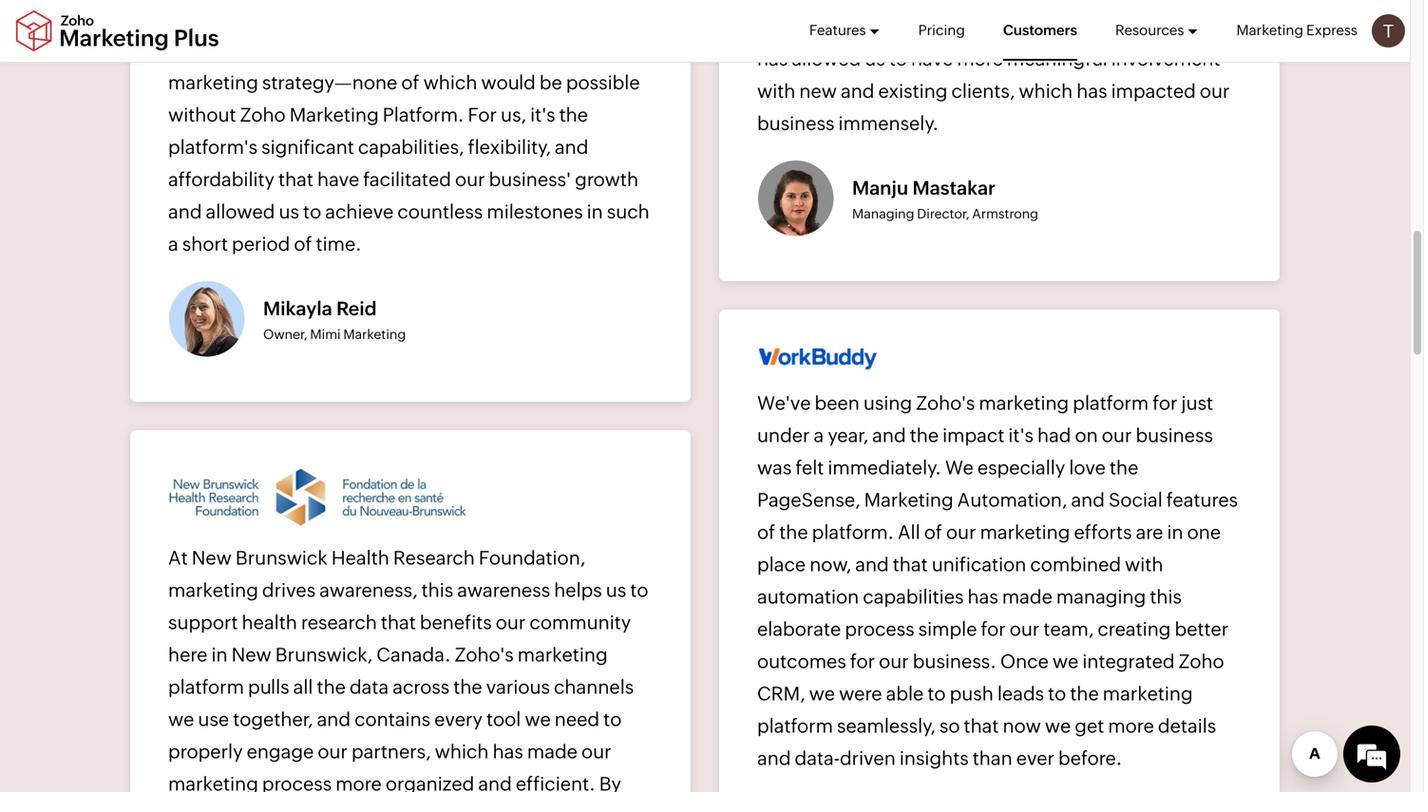 Task type: locate. For each thing, give the bounding box(es) containing it.
0 vertical spatial zoho's
[[917, 393, 976, 415]]

our
[[1103, 425, 1133, 447], [947, 522, 977, 544], [496, 612, 526, 634], [1010, 619, 1040, 641], [879, 651, 909, 673], [318, 742, 348, 764], [582, 742, 612, 764]]

process down capabilities
[[845, 619, 915, 641]]

data
[[350, 677, 389, 699]]

need
[[555, 709, 600, 731]]

1 horizontal spatial in
[[1168, 522, 1184, 544]]

owner,
[[263, 327, 308, 342]]

more right get at right
[[1109, 716, 1155, 738]]

marketing down the 'community'
[[518, 645, 608, 667]]

0 vertical spatial that
[[893, 554, 928, 576]]

1 vertical spatial for
[[982, 619, 1006, 641]]

platform down crm,
[[758, 716, 834, 738]]

better
[[1175, 619, 1229, 641]]

0 vertical spatial process
[[845, 619, 915, 641]]

team,
[[1044, 619, 1094, 641]]

1 vertical spatial zoho's
[[455, 645, 514, 667]]

new right at
[[192, 548, 232, 570]]

this down research
[[422, 580, 454, 602]]

process
[[845, 619, 915, 641], [262, 774, 332, 793]]

0 vertical spatial has
[[968, 587, 999, 609]]

the right all
[[317, 677, 346, 699]]

the down "using"
[[910, 425, 939, 447]]

that down all
[[893, 554, 928, 576]]

zoho's
[[917, 393, 976, 415], [455, 645, 514, 667]]

marketing up all
[[865, 490, 954, 512]]

has down "tool"
[[493, 742, 524, 764]]

of up 'place'
[[758, 522, 776, 544]]

2 of from the left
[[925, 522, 943, 544]]

zoho's inside at new brunswick health research foundation, marketing drives awareness, this awareness helps us to support health research that benefits our community here in new brunswick, canada. zoho's marketing platform pulls all the data across the various channels we use together, and contains every tool we need to properly engage our partners, which has made our marketing process more organized and effici
[[455, 645, 514, 667]]

has down unification
[[968, 587, 999, 609]]

1 vertical spatial in
[[212, 645, 228, 667]]

2 vertical spatial marketing
[[865, 490, 954, 512]]

we've been using zoho's marketing platform for just under a year, and the impact it's had on our business was felt immediately. we especially love the pagesense, marketing automation, and social features of the platform. all of our marketing efforts are in one place now, and that unification combined with automation capabilities has made managing this elaborate process simple for our team, creating better outcomes for our business. once we integrated zoho crm, we were able to push leads to the marketing platform seamlessly, so that now we get more details and data-driven insights than ever before.
[[758, 393, 1239, 770]]

0 horizontal spatial of
[[758, 522, 776, 544]]

1 horizontal spatial marketing
[[865, 490, 954, 512]]

has for for
[[968, 587, 999, 609]]

push
[[950, 684, 994, 706]]

of right all
[[925, 522, 943, 544]]

us
[[606, 580, 627, 602]]

1 horizontal spatial process
[[845, 619, 915, 641]]

zoho's up impact
[[917, 393, 976, 415]]

foundation,
[[479, 548, 586, 570]]

were
[[839, 684, 883, 706]]

2 horizontal spatial marketing
[[1237, 22, 1304, 39]]

0 horizontal spatial process
[[262, 774, 332, 793]]

marketing
[[1237, 22, 1304, 39], [344, 327, 406, 342], [865, 490, 954, 512]]

once
[[1001, 651, 1049, 673]]

zoho's inside we've been using zoho's marketing platform for just under a year, and the impact it's had on our business was felt immediately. we especially love the pagesense, marketing automation, and social features of the platform. all of our marketing efforts are in one place now, and that unification combined with automation capabilities has made managing this elaborate process simple for our team, creating better outcomes for our business. once we integrated zoho crm, we were able to push leads to the marketing platform seamlessly, so that now we get more details and data-driven insights than ever before.
[[917, 393, 976, 415]]

to right leads
[[1049, 684, 1067, 706]]

has inside at new brunswick health research foundation, marketing drives awareness, this awareness helps us to support health research that benefits our community here in new brunswick, canada. zoho's marketing platform pulls all the data across the various channels we use together, and contains every tool we need to properly engage our partners, which has made our marketing process more organized and effici
[[493, 742, 524, 764]]

before.
[[1059, 748, 1123, 770]]

our up once
[[1010, 619, 1040, 641]]

all
[[898, 522, 921, 544]]

simple
[[919, 619, 978, 641]]

made up team,
[[1003, 587, 1053, 609]]

social
[[1109, 490, 1163, 512]]

0 vertical spatial marketing
[[1237, 22, 1304, 39]]

2 vertical spatial for
[[851, 651, 876, 673]]

marketing
[[979, 393, 1070, 415], [981, 522, 1071, 544], [168, 580, 258, 602], [518, 645, 608, 667], [1103, 684, 1194, 706], [168, 774, 258, 793]]

platform up use
[[168, 677, 244, 699]]

we
[[1053, 651, 1079, 673], [810, 684, 836, 706], [168, 709, 194, 731], [525, 709, 551, 731], [1046, 716, 1072, 738]]

marketing down reid
[[344, 327, 406, 342]]

0 vertical spatial for
[[1153, 393, 1178, 415]]

0 vertical spatial more
[[1109, 716, 1155, 738]]

engage
[[247, 742, 314, 764]]

to
[[631, 580, 649, 602], [928, 684, 946, 706], [1049, 684, 1067, 706], [604, 709, 622, 731]]

for left just
[[1153, 393, 1178, 415]]

we've
[[758, 393, 811, 415]]

that right so
[[964, 716, 1000, 738]]

0 horizontal spatial zoho's
[[455, 645, 514, 667]]

felt
[[796, 457, 824, 479]]

0 horizontal spatial in
[[212, 645, 228, 667]]

our up unification
[[947, 522, 977, 544]]

more down partners, at the left bottom of the page
[[336, 774, 382, 793]]

2 horizontal spatial for
[[1153, 393, 1178, 415]]

love
[[1070, 457, 1106, 479]]

1 horizontal spatial this
[[1151, 587, 1183, 609]]

1 horizontal spatial made
[[1003, 587, 1053, 609]]

0 vertical spatial made
[[1003, 587, 1053, 609]]

for
[[1153, 393, 1178, 415], [982, 619, 1006, 641], [851, 651, 876, 673]]

1 vertical spatial more
[[336, 774, 382, 793]]

business.
[[913, 651, 997, 673]]

0 horizontal spatial that
[[381, 612, 416, 634]]

1 vertical spatial that
[[381, 612, 416, 634]]

pricing link
[[919, 0, 966, 61]]

made
[[1003, 587, 1053, 609], [527, 742, 578, 764]]

in right the here
[[212, 645, 228, 667]]

which
[[435, 742, 489, 764]]

our right on
[[1103, 425, 1133, 447]]

1 vertical spatial marketing
[[344, 327, 406, 342]]

especially
[[978, 457, 1066, 479]]

for up were on the bottom of the page
[[851, 651, 876, 673]]

platform up on
[[1074, 393, 1150, 415]]

1 vertical spatial process
[[262, 774, 332, 793]]

managing
[[853, 206, 915, 221]]

details
[[1159, 716, 1217, 738]]

more
[[1109, 716, 1155, 738], [336, 774, 382, 793]]

0 vertical spatial in
[[1168, 522, 1184, 544]]

1 horizontal spatial zoho's
[[917, 393, 976, 415]]

every
[[435, 709, 483, 731]]

reid
[[337, 298, 377, 320]]

1 horizontal spatial platform
[[758, 716, 834, 738]]

mimi
[[310, 327, 341, 342]]

0 horizontal spatial this
[[422, 580, 454, 602]]

0 horizontal spatial platform
[[168, 677, 244, 699]]

zoho's down 'benefits' on the bottom
[[455, 645, 514, 667]]

made for managing
[[1003, 587, 1053, 609]]

1 horizontal spatial of
[[925, 522, 943, 544]]

0 horizontal spatial marketing
[[344, 327, 406, 342]]

1 horizontal spatial has
[[968, 587, 999, 609]]

that up canada.
[[381, 612, 416, 634]]

has inside we've been using zoho's marketing platform for just under a year, and the impact it's had on our business was felt immediately. we especially love the pagesense, marketing automation, and social features of the platform. all of our marketing efforts are in one place now, and that unification combined with automation capabilities has made managing this elaborate process simple for our team, creating better outcomes for our business. once we integrated zoho crm, we were able to push leads to the marketing platform seamlessly, so that now we get more details and data-driven insights than ever before.
[[968, 587, 999, 609]]

was
[[758, 457, 792, 479]]

0 horizontal spatial more
[[336, 774, 382, 793]]

new up pulls
[[232, 645, 272, 667]]

1 horizontal spatial for
[[982, 619, 1006, 641]]

in right are
[[1168, 522, 1184, 544]]

all
[[293, 677, 313, 699]]

marketing left express
[[1237, 22, 1304, 39]]

in
[[1168, 522, 1184, 544], [212, 645, 228, 667]]

process inside we've been using zoho's marketing platform for just under a year, and the impact it's had on our business was felt immediately. we especially love the pagesense, marketing automation, and social features of the platform. all of our marketing efforts are in one place now, and that unification combined with automation capabilities has made managing this elaborate process simple for our team, creating better outcomes for our business. once we integrated zoho crm, we were able to push leads to the marketing platform seamlessly, so that now we get more details and data-driven insights than ever before.
[[845, 619, 915, 641]]

the
[[910, 425, 939, 447], [1110, 457, 1139, 479], [780, 522, 809, 544], [317, 677, 346, 699], [454, 677, 483, 699], [1071, 684, 1100, 706]]

marketing down integrated
[[1103, 684, 1194, 706]]

brunswick,
[[275, 645, 373, 667]]

1 vertical spatial made
[[527, 742, 578, 764]]

customers link
[[1004, 0, 1078, 61]]

able
[[887, 684, 924, 706]]

made down need
[[527, 742, 578, 764]]

customers
[[1004, 22, 1078, 39]]

2 horizontal spatial that
[[964, 716, 1000, 738]]

automation,
[[958, 490, 1068, 512]]

0 horizontal spatial has
[[493, 742, 524, 764]]

automation
[[758, 587, 860, 609]]

0 horizontal spatial made
[[527, 742, 578, 764]]

process down engage
[[262, 774, 332, 793]]

elaborate
[[758, 619, 842, 641]]

1 vertical spatial platform
[[168, 677, 244, 699]]

manju
[[853, 177, 909, 199]]

this
[[422, 580, 454, 602], [1151, 587, 1183, 609]]

resources link
[[1116, 0, 1199, 61]]

on
[[1076, 425, 1099, 447]]

support
[[168, 612, 238, 634]]

1 horizontal spatial more
[[1109, 716, 1155, 738]]

made inside at new brunswick health research foundation, marketing drives awareness, this awareness helps us to support health research that benefits our community here in new brunswick, canada. zoho's marketing platform pulls all the data across the various channels we use together, and contains every tool we need to properly engage our partners, which has made our marketing process more organized and effici
[[527, 742, 578, 764]]

1 vertical spatial has
[[493, 742, 524, 764]]

made inside we've been using zoho's marketing platform for just under a year, and the impact it's had on our business was felt immediately. we especially love the pagesense, marketing automation, and social features of the platform. all of our marketing efforts are in one place now, and that unification combined with automation capabilities has made managing this elaborate process simple for our team, creating better outcomes for our business. once we integrated zoho crm, we were able to push leads to the marketing platform seamlessly, so that now we get more details and data-driven insights than ever before.
[[1003, 587, 1053, 609]]

2 horizontal spatial platform
[[1074, 393, 1150, 415]]

ever
[[1017, 748, 1055, 770]]

contains
[[355, 709, 431, 731]]

across
[[393, 677, 450, 699]]

2 vertical spatial platform
[[758, 716, 834, 738]]

and down "using"
[[873, 425, 907, 447]]

and
[[873, 425, 907, 447], [1072, 490, 1106, 512], [856, 554, 890, 576], [317, 709, 351, 731], [758, 748, 791, 770], [478, 774, 512, 793]]

marketing inside we've been using zoho's marketing platform for just under a year, and the impact it's had on our business was felt immediately. we especially love the pagesense, marketing automation, and social features of the platform. all of our marketing efforts are in one place now, and that unification combined with automation capabilities has made managing this elaborate process simple for our team, creating better outcomes for our business. once we integrated zoho crm, we were able to push leads to the marketing platform seamlessly, so that now we get more details and data-driven insights than ever before.
[[865, 490, 954, 512]]

this down "with"
[[1151, 587, 1183, 609]]

for up once
[[982, 619, 1006, 641]]

more inside at new brunswick health research foundation, marketing drives awareness, this awareness helps us to support health research that benefits our community here in new brunswick, canada. zoho's marketing platform pulls all the data across the various channels we use together, and contains every tool we need to properly engage our partners, which has made our marketing process more organized and effici
[[336, 774, 382, 793]]

this inside we've been using zoho's marketing platform for just under a year, and the impact it's had on our business was felt immediately. we especially love the pagesense, marketing automation, and social features of the platform. all of our marketing efforts are in one place now, and that unification combined with automation capabilities has made managing this elaborate process simple for our team, creating better outcomes for our business. once we integrated zoho crm, we were able to push leads to the marketing platform seamlessly, so that now we get more details and data-driven insights than ever before.
[[1151, 587, 1183, 609]]

unification
[[932, 554, 1027, 576]]

various
[[486, 677, 550, 699]]

mikayla reid owner, mimi marketing
[[263, 298, 406, 342]]



Task type: describe. For each thing, give the bounding box(es) containing it.
drives
[[262, 580, 316, 602]]

the up social
[[1110, 457, 1139, 479]]

express
[[1307, 22, 1358, 39]]

use
[[198, 709, 229, 731]]

been
[[815, 393, 860, 415]]

and down love
[[1072, 490, 1106, 512]]

efforts
[[1075, 522, 1133, 544]]

1 of from the left
[[758, 522, 776, 544]]

brunswick
[[236, 548, 328, 570]]

leads
[[998, 684, 1045, 706]]

marketing express link
[[1237, 0, 1358, 61]]

now
[[1003, 716, 1042, 738]]

than
[[973, 748, 1013, 770]]

awareness,
[[320, 580, 418, 602]]

together,
[[233, 709, 313, 731]]

at new brunswick health research foundation, marketing drives awareness, this awareness helps us to support health research that benefits our community here in new brunswick, canada. zoho's marketing platform pulls all the data across the various channels we use together, and contains every tool we need to properly engage our partners, which has made our marketing process more organized and effici
[[168, 548, 653, 793]]

0 vertical spatial new
[[192, 548, 232, 570]]

marketing down properly
[[168, 774, 258, 793]]

helps
[[554, 580, 602, 602]]

outcomes
[[758, 651, 847, 673]]

marketing inside the marketing express link
[[1237, 22, 1304, 39]]

we down team,
[[1053, 651, 1079, 673]]

marketing up support
[[168, 580, 258, 602]]

pagesense,
[[758, 490, 861, 512]]

2 vertical spatial that
[[964, 716, 1000, 738]]

marketing inside the mikayla reid owner, mimi marketing
[[344, 327, 406, 342]]

pricing
[[919, 22, 966, 39]]

more inside we've been using zoho's marketing platform for just under a year, and the impact it's had on our business was felt immediately. we especially love the pagesense, marketing automation, and social features of the platform. all of our marketing efforts are in one place now, and that unification combined with automation capabilities has made managing this elaborate process simple for our team, creating better outcomes for our business. once we integrated zoho crm, we were able to push leads to the marketing platform seamlessly, so that now we get more details and data-driven insights than ever before.
[[1109, 716, 1155, 738]]

we
[[946, 457, 974, 479]]

our down the "awareness"
[[496, 612, 526, 634]]

to right the able
[[928, 684, 946, 706]]

at
[[168, 548, 188, 570]]

to right us
[[631, 580, 649, 602]]

place
[[758, 554, 806, 576]]

community
[[530, 612, 631, 634]]

process inside at new brunswick health research foundation, marketing drives awareness, this awareness helps us to support health research that benefits our community here in new brunswick, canada. zoho's marketing platform pulls all the data across the various channels we use together, and contains every tool we need to properly engage our partners, which has made our marketing process more organized and effici
[[262, 774, 332, 793]]

made for our
[[527, 742, 578, 764]]

that inside at new brunswick health research foundation, marketing drives awareness, this awareness helps us to support health research that benefits our community here in new brunswick, canada. zoho's marketing platform pulls all the data across the various channels we use together, and contains every tool we need to properly engage our partners, which has made our marketing process more organized and effici
[[381, 612, 416, 634]]

managing
[[1057, 587, 1147, 609]]

our up the able
[[879, 651, 909, 673]]

zoho marketingplus logo image
[[14, 10, 221, 52]]

in inside we've been using zoho's marketing platform for just under a year, and the impact it's had on our business was felt immediately. we especially love the pagesense, marketing automation, and social features of the platform. all of our marketing efforts are in one place now, and that unification combined with automation capabilities has made managing this elaborate process simple for our team, creating better outcomes for our business. once we integrated zoho crm, we were able to push leads to the marketing platform seamlessly, so that now we get more details and data-driven insights than ever before.
[[1168, 522, 1184, 544]]

0 horizontal spatial for
[[851, 651, 876, 673]]

we down outcomes
[[810, 684, 836, 706]]

a
[[814, 425, 824, 447]]

awareness
[[458, 580, 551, 602]]

partners,
[[352, 742, 431, 764]]

our right engage
[[318, 742, 348, 764]]

properly
[[168, 742, 243, 764]]

capabilities
[[863, 587, 964, 609]]

one
[[1188, 522, 1222, 544]]

mikayla
[[263, 298, 332, 320]]

and down which
[[478, 774, 512, 793]]

1 vertical spatial new
[[232, 645, 272, 667]]

business
[[1136, 425, 1214, 447]]

platform inside at new brunswick health research foundation, marketing drives awareness, this awareness helps us to support health research that benefits our community here in new brunswick, canada. zoho's marketing platform pulls all the data across the various channels we use together, and contains every tool we need to properly engage our partners, which has made our marketing process more organized and effici
[[168, 677, 244, 699]]

canada.
[[377, 645, 451, 667]]

director,
[[918, 206, 970, 221]]

are
[[1137, 522, 1164, 544]]

benefits
[[420, 612, 492, 634]]

creating
[[1098, 619, 1172, 641]]

pulls
[[248, 677, 290, 699]]

1 horizontal spatial that
[[893, 554, 928, 576]]

this inside at new brunswick health research foundation, marketing drives awareness, this awareness helps us to support health research that benefits our community here in new brunswick, canada. zoho's marketing platform pulls all the data across the various channels we use together, and contains every tool we need to properly engage our partners, which has made our marketing process more organized and effici
[[422, 580, 454, 602]]

features
[[810, 22, 867, 39]]

features link
[[810, 0, 881, 61]]

in inside at new brunswick health research foundation, marketing drives awareness, this awareness helps us to support health research that benefits our community here in new brunswick, canada. zoho's marketing platform pulls all the data across the various channels we use together, and contains every tool we need to properly engage our partners, which has made our marketing process more organized and effici
[[212, 645, 228, 667]]

terry turtle image
[[1373, 14, 1406, 48]]

marketing express
[[1237, 22, 1358, 39]]

and left data-
[[758, 748, 791, 770]]

with
[[1126, 554, 1164, 576]]

research
[[301, 612, 377, 634]]

driven
[[840, 748, 896, 770]]

and down data
[[317, 709, 351, 731]]

had
[[1038, 425, 1072, 447]]

seamlessly,
[[838, 716, 936, 738]]

get
[[1075, 716, 1105, 738]]

we left get at right
[[1046, 716, 1072, 738]]

the up the every
[[454, 677, 483, 699]]

so
[[940, 716, 961, 738]]

immediately.
[[828, 457, 942, 479]]

it's
[[1009, 425, 1034, 447]]

year,
[[828, 425, 869, 447]]

now,
[[810, 554, 852, 576]]

just
[[1182, 393, 1214, 415]]

we right "tool"
[[525, 709, 551, 731]]

the up 'place'
[[780, 522, 809, 544]]

integrated
[[1083, 651, 1175, 673]]

here
[[168, 645, 208, 667]]

armstrong
[[973, 206, 1039, 221]]

marketing up it's
[[979, 393, 1070, 415]]

to right need
[[604, 709, 622, 731]]

health
[[242, 612, 297, 634]]

crm,
[[758, 684, 806, 706]]

channels
[[554, 677, 634, 699]]

has for and
[[493, 742, 524, 764]]

we left use
[[168, 709, 194, 731]]

zoho
[[1179, 651, 1225, 673]]

organized
[[386, 774, 475, 793]]

mastakar
[[913, 177, 996, 199]]

and down the platform.
[[856, 554, 890, 576]]

health
[[332, 548, 390, 570]]

insights
[[900, 748, 969, 770]]

the up get at right
[[1071, 684, 1100, 706]]

impact
[[943, 425, 1005, 447]]

our down need
[[582, 742, 612, 764]]

0 vertical spatial platform
[[1074, 393, 1150, 415]]

under
[[758, 425, 810, 447]]

marketing down automation,
[[981, 522, 1071, 544]]

tool
[[487, 709, 521, 731]]

manju mastakar managing director, armstrong
[[853, 177, 1039, 221]]



Task type: vqa. For each thing, say whether or not it's contained in the screenshot.
Platform to the middle
yes



